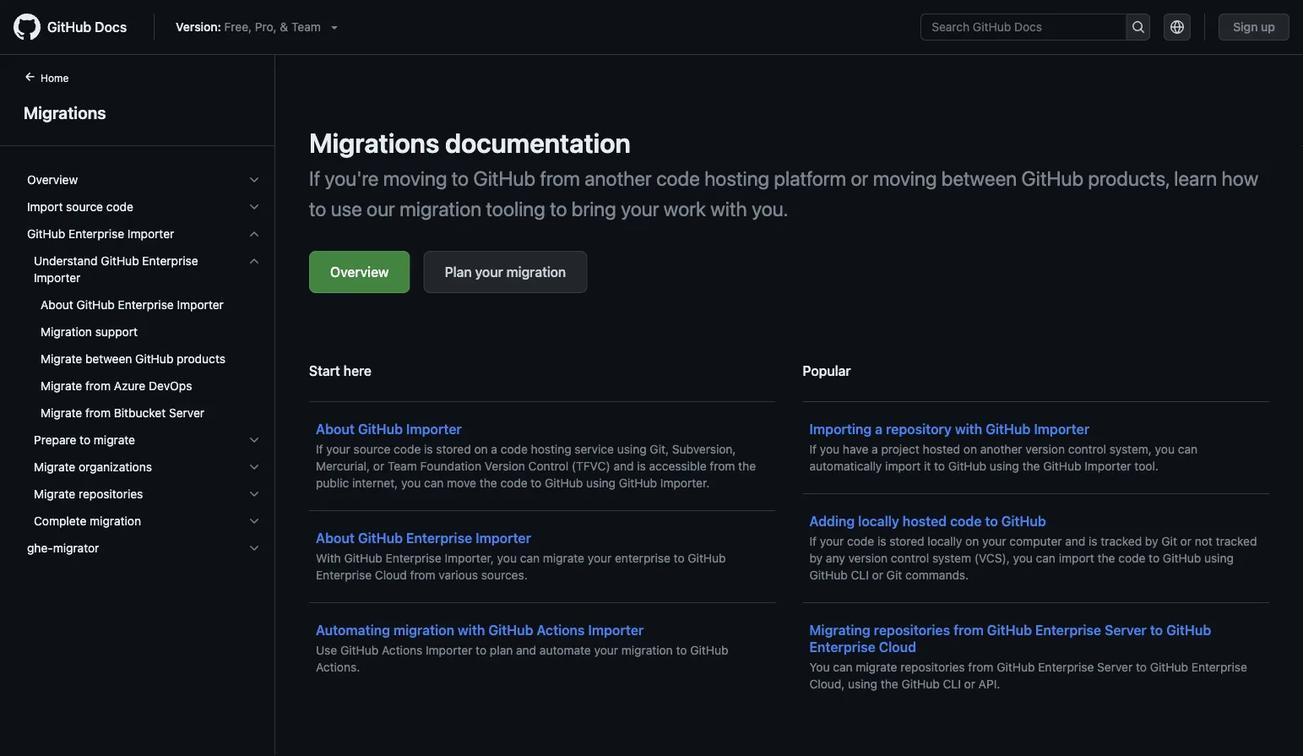 Task type: vqa. For each thing, say whether or not it's contained in the screenshot.
move
yes



Task type: locate. For each thing, give the bounding box(es) containing it.
overview up import
[[27, 173, 78, 187]]

our
[[367, 197, 395, 220]]

cli up migrating
[[851, 568, 869, 582]]

sc 9kayk9 0 image for migrate repositories
[[248, 487, 261, 501]]

import inside adding locally hosted code to github if your code is stored locally on your computer and is tracked by git or not tracked by any version control system (vcs), you can import the code to github using github cli or git commands.
[[1059, 551, 1095, 565]]

a inside about github importer if your source code is stored on a code hosting service using git, subversion, mercurial, or team foundation version control (tfvc) and is accessible from the public internet, you can move the code to github using github importer.
[[491, 442, 498, 456]]

you.
[[752, 197, 788, 220]]

0 vertical spatial between
[[942, 166, 1017, 190]]

another inside migrations documentation if you're moving to github from another code hosting platform or moving between github products, learn how to use our migration tooling to bring your work with you.
[[585, 166, 652, 190]]

sc 9kayk9 0 image inside the migrate organizations dropdown button
[[248, 460, 261, 474]]

hosting
[[705, 166, 770, 190], [531, 442, 572, 456]]

1 horizontal spatial tracked
[[1216, 534, 1257, 548]]

hosted up system
[[903, 513, 947, 529]]

github enterprise importer element
[[14, 220, 275, 535], [14, 248, 275, 535]]

1 vertical spatial version
[[849, 551, 888, 565]]

1 horizontal spatial and
[[614, 459, 634, 473]]

can inside migrating repositories from github enterprise server to github enterprise cloud you can migrate repositories from github enterprise server to github enterprise cloud, using the github cli or api.
[[833, 660, 853, 674]]

0 vertical spatial repositories
[[79, 487, 143, 501]]

migrate between github products
[[41, 352, 226, 366]]

if left the you're
[[309, 166, 320, 190]]

0 vertical spatial and
[[614, 459, 634, 473]]

it
[[924, 459, 931, 473]]

git
[[1162, 534, 1177, 548], [887, 568, 902, 582]]

repositories for migrate
[[79, 487, 143, 501]]

source up github enterprise importer
[[66, 200, 103, 214]]

about for about github importer
[[316, 421, 355, 437]]

hosting up control
[[531, 442, 572, 456]]

0 vertical spatial source
[[66, 200, 103, 214]]

1 vertical spatial about
[[316, 421, 355, 437]]

overview link
[[309, 251, 410, 293]]

can down foundation on the left
[[424, 476, 444, 490]]

stored up foundation on the left
[[436, 442, 471, 456]]

1 horizontal spatial migrations
[[309, 127, 439, 159]]

plan your migration
[[445, 264, 566, 280]]

0 vertical spatial another
[[585, 166, 652, 190]]

import down project
[[885, 459, 921, 473]]

migrations inside migrations documentation if you're moving to github from another code hosting platform or moving between github products, learn how to use our migration tooling to bring your work with you.
[[309, 127, 439, 159]]

1 horizontal spatial migrate
[[543, 551, 585, 565]]

sign
[[1234, 20, 1258, 34]]

how
[[1222, 166, 1259, 190]]

locally right adding
[[858, 513, 899, 529]]

enterprise
[[68, 227, 124, 241], [142, 254, 198, 268], [118, 298, 174, 312], [406, 530, 472, 546], [386, 551, 442, 565], [316, 568, 372, 582], [1036, 622, 1102, 638], [810, 639, 876, 655], [1038, 660, 1094, 674], [1192, 660, 1248, 674]]

if inside adding locally hosted code to github if your code is stored locally on your computer and is tracked by git or not tracked by any version control system (vcs), you can import the code to github using github cli or git commands.
[[810, 534, 817, 548]]

with down the various
[[458, 622, 485, 638]]

hosting inside about github importer if your source code is stored on a code hosting service using git, subversion, mercurial, or team foundation version control (tfvc) and is accessible from the public internet, you can move the code to github using github importer.
[[531, 442, 572, 456]]

repositories
[[79, 487, 143, 501], [874, 622, 950, 638], [901, 660, 965, 674]]

on inside importing a repository with github importer if you have a project hosted on another version control system, you can automatically import it to github using the github importer tool.
[[964, 442, 977, 456]]

overview down use
[[330, 264, 389, 280]]

you inside about github importer if your source code is stored on a code hosting service using git, subversion, mercurial, or team foundation version control (tfvc) and is accessible from the public internet, you can move the code to github using github importer.
[[401, 476, 421, 490]]

sc 9kayk9 0 image for enterprise
[[248, 254, 261, 268]]

importer.
[[660, 476, 710, 490]]

stored
[[436, 442, 471, 456], [890, 534, 925, 548]]

0 vertical spatial cli
[[851, 568, 869, 582]]

1 vertical spatial cli
[[943, 677, 961, 691]]

and inside 'automating migration with github actions importer use github actions importer to plan and automate your migration to github actions.'
[[516, 643, 537, 657]]

by left not
[[1145, 534, 1159, 548]]

you right internet,
[[401, 476, 421, 490]]

1 sc 9kayk9 0 image from the top
[[248, 200, 261, 214]]

internet,
[[352, 476, 398, 490]]

1 horizontal spatial another
[[981, 442, 1023, 456]]

about up with
[[316, 530, 355, 546]]

if up mercurial,
[[316, 442, 323, 456]]

importer inside the about github enterprise importer with github enterprise importer, you can migrate your enterprise to github enterprise cloud from various sources.
[[476, 530, 531, 546]]

migration inside complete migration dropdown button
[[90, 514, 141, 528]]

is up foundation on the left
[[424, 442, 433, 456]]

1 horizontal spatial locally
[[928, 534, 962, 548]]

organizations
[[79, 460, 152, 474]]

locally up system
[[928, 534, 962, 548]]

1 vertical spatial locally
[[928, 534, 962, 548]]

ghe-migrator
[[27, 541, 99, 555]]

2 moving from the left
[[873, 166, 937, 190]]

migrate from azure devops
[[41, 379, 192, 393]]

and right (tfvc)
[[614, 459, 634, 473]]

on right project
[[964, 442, 977, 456]]

2 vertical spatial migrate
[[856, 660, 898, 674]]

0 horizontal spatial between
[[85, 352, 132, 366]]

is down automatically
[[878, 534, 887, 548]]

sc 9kayk9 0 image for complete migration
[[248, 514, 261, 528]]

cloud up "automating"
[[375, 568, 407, 582]]

0 vertical spatial git
[[1162, 534, 1177, 548]]

moving
[[383, 166, 447, 190], [873, 166, 937, 190]]

1 horizontal spatial between
[[942, 166, 1017, 190]]

stored up commands.
[[890, 534, 925, 548]]

on
[[474, 442, 488, 456], [964, 442, 977, 456], [966, 534, 979, 548]]

1 vertical spatial import
[[1059, 551, 1095, 565]]

between
[[942, 166, 1017, 190], [85, 352, 132, 366]]

migrations
[[24, 102, 106, 122], [309, 127, 439, 159]]

1 horizontal spatial source
[[354, 442, 391, 456]]

team right &
[[291, 20, 321, 34]]

migration right our
[[400, 197, 482, 220]]

sc 9kayk9 0 image inside migrate repositories dropdown button
[[248, 487, 261, 501]]

1 vertical spatial control
[[891, 551, 929, 565]]

hosting up you.
[[705, 166, 770, 190]]

code inside import source code dropdown button
[[106, 200, 133, 214]]

0 horizontal spatial import
[[885, 459, 921, 473]]

1 vertical spatial stored
[[890, 534, 925, 548]]

0 vertical spatial migrate
[[94, 433, 135, 447]]

with left you.
[[711, 197, 747, 220]]

migrations up the you're
[[309, 127, 439, 159]]

about
[[41, 298, 73, 312], [316, 421, 355, 437], [316, 530, 355, 546]]

using
[[617, 442, 647, 456], [990, 459, 1019, 473], [586, 476, 616, 490], [1205, 551, 1234, 565], [848, 677, 878, 691]]

0 horizontal spatial hosting
[[531, 442, 572, 456]]

1 horizontal spatial import
[[1059, 551, 1095, 565]]

2 understand github enterprise importer element from the top
[[14, 291, 275, 427]]

actions down "automating"
[[382, 643, 423, 657]]

to inside about github importer if your source code is stored on a code hosting service using git, subversion, mercurial, or team foundation version control (tfvc) and is accessible from the public internet, you can move the code to github using github importer.
[[531, 476, 542, 490]]

0 horizontal spatial actions
[[382, 643, 423, 657]]

1 vertical spatial overview
[[330, 264, 389, 280]]

commands.
[[906, 568, 969, 582]]

migrations down the home link
[[24, 102, 106, 122]]

you up the sources.
[[497, 551, 517, 565]]

system
[[933, 551, 971, 565]]

sc 9kayk9 0 image
[[248, 173, 261, 187], [248, 460, 261, 474], [248, 487, 261, 501], [248, 514, 261, 528], [248, 541, 261, 555]]

with right repository
[[955, 421, 983, 437]]

1 vertical spatial cloud
[[879, 639, 917, 655]]

cloud
[[375, 568, 407, 582], [879, 639, 917, 655]]

about inside about github importer if your source code is stored on a code hosting service using git, subversion, mercurial, or team foundation version control (tfvc) and is accessible from the public internet, you can move the code to github using github importer.
[[316, 421, 355, 437]]

migration down tooling
[[507, 264, 566, 280]]

0 vertical spatial migrations
[[24, 102, 106, 122]]

using right it
[[990, 459, 1019, 473]]

1 horizontal spatial by
[[1145, 534, 1159, 548]]

migrate left enterprise
[[543, 551, 585, 565]]

complete migration
[[34, 514, 141, 528]]

your left work
[[621, 197, 659, 220]]

2 vertical spatial about
[[316, 530, 355, 546]]

0 vertical spatial overview
[[27, 173, 78, 187]]

products
[[177, 352, 226, 366]]

is left accessible
[[637, 459, 646, 473]]

tracked right not
[[1216, 534, 1257, 548]]

you down computer
[[1013, 551, 1033, 565]]

0 horizontal spatial cloud
[[375, 568, 407, 582]]

0 horizontal spatial moving
[[383, 166, 447, 190]]

using right cloud, on the right bottom of page
[[848, 677, 878, 691]]

your left enterprise
[[588, 551, 612, 565]]

1 horizontal spatial cli
[[943, 677, 961, 691]]

0 horizontal spatial cli
[[851, 568, 869, 582]]

github enterprise importer button
[[20, 220, 268, 248]]

github inside understand github enterprise importer
[[101, 254, 139, 268]]

devops
[[149, 379, 192, 393]]

on up version
[[474, 442, 488, 456]]

on for adding locally hosted code to github
[[966, 534, 979, 548]]

you up tool.
[[1155, 442, 1175, 456]]

0 horizontal spatial migrate
[[94, 433, 135, 447]]

0 vertical spatial import
[[885, 459, 921, 473]]

control inside adding locally hosted code to github if your code is stored locally on your computer and is tracked by git or not tracked by any version control system (vcs), you can import the code to github using github cli or git commands.
[[891, 551, 929, 565]]

git left commands.
[[887, 568, 902, 582]]

sc 9kayk9 0 image inside prepare to migrate dropdown button
[[248, 433, 261, 447]]

team inside about github importer if your source code is stored on a code hosting service using git, subversion, mercurial, or team foundation version control (tfvc) and is accessible from the public internet, you can move the code to github using github importer.
[[388, 459, 417, 473]]

if
[[309, 166, 320, 190], [316, 442, 323, 456], [810, 442, 817, 456], [810, 534, 817, 548]]

about inside the about github enterprise importer with github enterprise importer, you can migrate your enterprise to github enterprise cloud from various sources.
[[316, 530, 355, 546]]

0 horizontal spatial and
[[516, 643, 537, 657]]

migrations documentation if you're moving to github from another code hosting platform or moving between github products, learn how to use our migration tooling to bring your work with you.
[[309, 127, 1259, 220]]

sc 9kayk9 0 image
[[248, 200, 261, 214], [248, 227, 261, 241], [248, 254, 261, 268], [248, 433, 261, 447]]

2 sc 9kayk9 0 image from the top
[[248, 227, 261, 241]]

actions
[[537, 622, 585, 638], [382, 643, 423, 657]]

your up mercurial,
[[326, 442, 350, 456]]

2 sc 9kayk9 0 image from the top
[[248, 460, 261, 474]]

using down not
[[1205, 551, 1234, 565]]

ghe-
[[27, 541, 53, 555]]

0 vertical spatial team
[[291, 20, 321, 34]]

and right computer
[[1065, 534, 1086, 548]]

None search field
[[921, 14, 1151, 41]]

1 vertical spatial and
[[1065, 534, 1086, 548]]

source up mercurial,
[[354, 442, 391, 456]]

github docs link
[[14, 14, 140, 41]]

automating
[[316, 622, 390, 638]]

1 sc 9kayk9 0 image from the top
[[248, 173, 261, 187]]

1 horizontal spatial version
[[1026, 442, 1065, 456]]

migration inside migrations documentation if you're moving to github from another code hosting platform or moving between github products, learn how to use our migration tooling to bring your work with you.
[[400, 197, 482, 220]]

you
[[810, 660, 830, 674]]

0 horizontal spatial another
[[585, 166, 652, 190]]

1 vertical spatial another
[[981, 442, 1023, 456]]

importer inside github enterprise importer dropdown button
[[128, 227, 174, 241]]

0 vertical spatial version
[[1026, 442, 1065, 456]]

on inside adding locally hosted code to github if your code is stored locally on your computer and is tracked by git or not tracked by any version control system (vcs), you can import the code to github using github cli or git commands.
[[966, 534, 979, 548]]

and
[[614, 459, 634, 473], [1065, 534, 1086, 548], [516, 643, 537, 657]]

1 vertical spatial repositories
[[874, 622, 950, 638]]

1 understand github enterprise importer element from the top
[[14, 248, 275, 427]]

2 horizontal spatial and
[[1065, 534, 1086, 548]]

on up '(vcs),'
[[966, 534, 979, 548]]

control left system,
[[1068, 442, 1107, 456]]

1 vertical spatial hosting
[[531, 442, 572, 456]]

stored inside about github importer if your source code is stored on a code hosting service using git, subversion, mercurial, or team foundation version control (tfvc) and is accessible from the public internet, you can move the code to github using github importer.
[[436, 442, 471, 456]]

control
[[1068, 442, 1107, 456], [891, 551, 929, 565]]

understand github enterprise importer button
[[20, 248, 268, 291]]

automatically
[[810, 459, 882, 473]]

popular
[[803, 363, 851, 379]]

about up mercurial,
[[316, 421, 355, 437]]

overview button
[[20, 166, 268, 193]]

triangle down image
[[328, 20, 341, 34]]

1 vertical spatial git
[[887, 568, 902, 582]]

0 horizontal spatial with
[[458, 622, 485, 638]]

migration
[[400, 197, 482, 220], [507, 264, 566, 280], [90, 514, 141, 528], [394, 622, 454, 638], [622, 643, 673, 657]]

2 vertical spatial with
[[458, 622, 485, 638]]

by
[[1145, 534, 1159, 548], [810, 551, 823, 565]]

your right automate
[[594, 643, 618, 657]]

can down computer
[[1036, 551, 1056, 565]]

1 vertical spatial source
[[354, 442, 391, 456]]

import inside importing a repository with github importer if you have a project hosted on another version control system, you can automatically import it to github using the github importer tool.
[[885, 459, 921, 473]]

1 horizontal spatial stored
[[890, 534, 925, 548]]

or up internet,
[[373, 459, 384, 473]]

sc 9kayk9 0 image inside overview dropdown button
[[248, 173, 261, 187]]

1 vertical spatial hosted
[[903, 513, 947, 529]]

1 horizontal spatial control
[[1068, 442, 1107, 456]]

sc 9kayk9 0 image inside complete migration dropdown button
[[248, 514, 261, 528]]

1 vertical spatial team
[[388, 459, 417, 473]]

a up project
[[875, 421, 883, 437]]

here
[[344, 363, 372, 379]]

2 github enterprise importer element from the top
[[14, 248, 275, 535]]

0 vertical spatial with
[[711, 197, 747, 220]]

can right system,
[[1178, 442, 1198, 456]]

the inside migrating repositories from github enterprise server to github enterprise cloud you can migrate repositories from github enterprise server to github enterprise cloud, using the github cli or api.
[[881, 677, 899, 691]]

you're
[[325, 166, 379, 190]]

2 tracked from the left
[[1216, 534, 1257, 548]]

migrate for migrate from azure devops
[[41, 379, 82, 393]]

if inside importing a repository with github importer if you have a project hosted on another version control system, you can automatically import it to github using the github importer tool.
[[810, 442, 817, 456]]

migrator
[[53, 541, 99, 555]]

migrate up organizations
[[94, 433, 135, 447]]

locally
[[858, 513, 899, 529], [928, 534, 962, 548]]

various
[[439, 568, 478, 582]]

cli inside adding locally hosted code to github if your code is stored locally on your computer and is tracked by git or not tracked by any version control system (vcs), you can import the code to github using github cli or git commands.
[[851, 568, 869, 582]]

can up cloud, on the right bottom of page
[[833, 660, 853, 674]]

understand github enterprise importer element containing understand github enterprise importer
[[14, 248, 275, 427]]

migrate from bitbucket server
[[41, 406, 204, 420]]

or inside migrations documentation if you're moving to github from another code hosting platform or moving between github products, learn how to use our migration tooling to bring your work with you.
[[851, 166, 869, 190]]

3 sc 9kayk9 0 image from the top
[[248, 487, 261, 501]]

your inside 'automating migration with github actions importer use github actions importer to plan and automate your migration to github actions.'
[[594, 643, 618, 657]]

0 vertical spatial control
[[1068, 442, 1107, 456]]

about up migration
[[41, 298, 73, 312]]

0 horizontal spatial by
[[810, 551, 823, 565]]

a up version
[[491, 442, 498, 456]]

migration support link
[[20, 318, 268, 345]]

0 horizontal spatial git
[[887, 568, 902, 582]]

github enterprise importer element containing github enterprise importer
[[14, 220, 275, 535]]

0 horizontal spatial source
[[66, 200, 103, 214]]

importer inside about github enterprise importer link
[[177, 298, 224, 312]]

if down adding
[[810, 534, 817, 548]]

and inside about github importer if your source code is stored on a code hosting service using git, subversion, mercurial, or team foundation version control (tfvc) and is accessible from the public internet, you can move the code to github using github importer.
[[614, 459, 634, 473]]

2 vertical spatial and
[[516, 643, 537, 657]]

hosted up it
[[923, 442, 961, 456]]

0 horizontal spatial tracked
[[1101, 534, 1142, 548]]

and right the plan
[[516, 643, 537, 657]]

1 horizontal spatial cloud
[[879, 639, 917, 655]]

team up internet,
[[388, 459, 417, 473]]

your inside about github importer if your source code is stored on a code hosting service using git, subversion, mercurial, or team foundation version control (tfvc) and is accessible from the public internet, you can move the code to github using github importer.
[[326, 442, 350, 456]]

or left api.
[[964, 677, 976, 691]]

1 vertical spatial with
[[955, 421, 983, 437]]

2 horizontal spatial with
[[955, 421, 983, 437]]

actions up automate
[[537, 622, 585, 638]]

git left not
[[1162, 534, 1177, 548]]

if down importing
[[810, 442, 817, 456]]

cli left api.
[[943, 677, 961, 691]]

1 vertical spatial between
[[85, 352, 132, 366]]

1 vertical spatial by
[[810, 551, 823, 565]]

1 horizontal spatial with
[[711, 197, 747, 220]]

you inside adding locally hosted code to github if your code is stored locally on your computer and is tracked by git or not tracked by any version control system (vcs), you can import the code to github using github cli or git commands.
[[1013, 551, 1033, 565]]

version:
[[176, 20, 221, 34]]

0 horizontal spatial control
[[891, 551, 929, 565]]

if inside migrations documentation if you're moving to github from another code hosting platform or moving between github products, learn how to use our migration tooling to bring your work with you.
[[309, 166, 320, 190]]

0 vertical spatial by
[[1145, 534, 1159, 548]]

import down computer
[[1059, 551, 1095, 565]]

0 vertical spatial hosting
[[705, 166, 770, 190]]

cloud down commands.
[[879, 639, 917, 655]]

migrate down migrating
[[856, 660, 898, 674]]

1 horizontal spatial actions
[[537, 622, 585, 638]]

sc 9kayk9 0 image inside github enterprise importer dropdown button
[[248, 227, 261, 241]]

repositories inside dropdown button
[[79, 487, 143, 501]]

cli
[[851, 568, 869, 582], [943, 677, 961, 691]]

0 horizontal spatial locally
[[858, 513, 899, 529]]

repositories for migrating
[[874, 622, 950, 638]]

using down (tfvc)
[[586, 476, 616, 490]]

sc 9kayk9 0 image inside 'ghe-migrator' dropdown button
[[248, 541, 261, 555]]

home link
[[17, 70, 96, 87]]

hosted
[[923, 442, 961, 456], [903, 513, 947, 529]]

4 sc 9kayk9 0 image from the top
[[248, 514, 261, 528]]

code
[[656, 166, 700, 190], [106, 200, 133, 214], [394, 442, 421, 456], [501, 442, 528, 456], [500, 476, 528, 490], [950, 513, 982, 529], [847, 534, 874, 548], [1119, 551, 1146, 565]]

from inside the about github enterprise importer with github enterprise importer, you can migrate your enterprise to github enterprise cloud from various sources.
[[410, 568, 436, 582]]

your
[[621, 197, 659, 220], [475, 264, 503, 280], [326, 442, 350, 456], [820, 534, 844, 548], [983, 534, 1007, 548], [588, 551, 612, 565], [594, 643, 618, 657]]

tracked down tool.
[[1101, 534, 1142, 548]]

0 horizontal spatial migrations
[[24, 102, 106, 122]]

1 vertical spatial migrations
[[309, 127, 439, 159]]

0 vertical spatial hosted
[[923, 442, 961, 456]]

1 horizontal spatial hosting
[[705, 166, 770, 190]]

from
[[540, 166, 580, 190], [85, 379, 111, 393], [85, 406, 111, 420], [710, 459, 735, 473], [410, 568, 436, 582], [954, 622, 984, 638], [968, 660, 994, 674]]

0 horizontal spatial version
[[849, 551, 888, 565]]

cloud,
[[810, 677, 845, 691]]

with inside 'automating migration with github actions importer use github actions importer to plan and automate your migration to github actions.'
[[458, 622, 485, 638]]

1 horizontal spatial moving
[[873, 166, 937, 190]]

tracked
[[1101, 534, 1142, 548], [1216, 534, 1257, 548]]

about github enterprise importer with github enterprise importer, you can migrate your enterprise to github enterprise cloud from various sources.
[[316, 530, 726, 582]]

1 horizontal spatial overview
[[330, 264, 389, 280]]

understand github enterprise importer element
[[14, 248, 275, 427], [14, 291, 275, 427]]

sc 9kayk9 0 image inside import source code dropdown button
[[248, 200, 261, 214]]

sc 9kayk9 0 image for code
[[248, 200, 261, 214]]

0 vertical spatial server
[[169, 406, 204, 420]]

5 sc 9kayk9 0 image from the top
[[248, 541, 261, 555]]

can up the sources.
[[520, 551, 540, 565]]

1 vertical spatial migrate
[[543, 551, 585, 565]]

source inside dropdown button
[[66, 200, 103, 214]]

0 vertical spatial stored
[[436, 442, 471, 456]]

migration down migrate repositories
[[90, 514, 141, 528]]

1 horizontal spatial team
[[388, 459, 417, 473]]

0 horizontal spatial overview
[[27, 173, 78, 187]]

source
[[66, 200, 103, 214], [354, 442, 391, 456]]

migrate organizations button
[[20, 454, 268, 481]]

start here
[[309, 363, 372, 379]]

0 horizontal spatial stored
[[436, 442, 471, 456]]

using inside adding locally hosted code to github if your code is stored locally on your computer and is tracked by git or not tracked by any version control system (vcs), you can import the code to github using github cli or git commands.
[[1205, 551, 1234, 565]]

about github enterprise importer link
[[20, 291, 268, 318]]

sc 9kayk9 0 image inside understand github enterprise importer "dropdown button"
[[248, 254, 261, 268]]

(tfvc)
[[572, 459, 610, 473]]

0 horizontal spatial team
[[291, 20, 321, 34]]

control up commands.
[[891, 551, 929, 565]]

about for about github enterprise importer
[[316, 530, 355, 546]]

3 sc 9kayk9 0 image from the top
[[248, 254, 261, 268]]

sc 9kayk9 0 image for ghe-migrator
[[248, 541, 261, 555]]

team
[[291, 20, 321, 34], [388, 459, 417, 473]]

version
[[485, 459, 525, 473]]

migrate from azure devops link
[[20, 373, 268, 400]]

to
[[452, 166, 469, 190], [309, 197, 326, 220], [550, 197, 567, 220], [80, 433, 90, 447], [934, 459, 945, 473], [531, 476, 542, 490], [985, 513, 998, 529], [674, 551, 685, 565], [1149, 551, 1160, 565], [1150, 622, 1163, 638], [476, 643, 487, 657], [676, 643, 687, 657], [1136, 660, 1147, 674]]

or right platform
[[851, 166, 869, 190]]

version inside importing a repository with github importer if you have a project hosted on another version control system, you can automatically import it to github using the github importer tool.
[[1026, 442, 1065, 456]]

migrate inside dropdown button
[[94, 433, 135, 447]]

1 github enterprise importer element from the top
[[14, 220, 275, 535]]

start
[[309, 363, 340, 379]]

2 horizontal spatial migrate
[[856, 660, 898, 674]]

0 vertical spatial about
[[41, 298, 73, 312]]

0 vertical spatial cloud
[[375, 568, 407, 582]]

can
[[1178, 442, 1198, 456], [424, 476, 444, 490], [520, 551, 540, 565], [1036, 551, 1056, 565], [833, 660, 853, 674]]

by left any
[[810, 551, 823, 565]]

4 sc 9kayk9 0 image from the top
[[248, 433, 261, 447]]



Task type: describe. For each thing, give the bounding box(es) containing it.
the inside adding locally hosted code to github if your code is stored locally on your computer and is tracked by git or not tracked by any version control system (vcs), you can import the code to github using github cli or git commands.
[[1098, 551, 1115, 565]]

hosting inside migrations documentation if you're moving to github from another code hosting platform or moving between github products, learn how to use our migration tooling to bring your work with you.
[[705, 166, 770, 190]]

sign up
[[1234, 20, 1276, 34]]

pro,
[[255, 20, 277, 34]]

about github enterprise importer
[[41, 298, 224, 312]]

computer
[[1010, 534, 1062, 548]]

code inside migrations documentation if you're moving to github from another code hosting platform or moving between github products, learn how to use our migration tooling to bring your work with you.
[[656, 166, 700, 190]]

complete
[[34, 514, 86, 528]]

understand
[[34, 254, 98, 268]]

migration right automate
[[622, 643, 673, 657]]

prepare to migrate button
[[20, 427, 268, 454]]

overview inside dropdown button
[[27, 173, 78, 187]]

using left git,
[[617, 442, 647, 456]]

mercurial,
[[316, 459, 370, 473]]

github inside 'github docs' "link"
[[47, 19, 91, 35]]

on for importing a repository with github importer
[[964, 442, 977, 456]]

move
[[447, 476, 476, 490]]

migrate for migrate repositories
[[34, 487, 75, 501]]

free,
[[224, 20, 252, 34]]

you inside the about github enterprise importer with github enterprise importer, you can migrate your enterprise to github enterprise cloud from various sources.
[[497, 551, 517, 565]]

tooling
[[486, 197, 546, 220]]

your inside the about github enterprise importer with github enterprise importer, you can migrate your enterprise to github enterprise cloud from various sources.
[[588, 551, 612, 565]]

bring
[[572, 197, 617, 220]]

learn
[[1174, 166, 1217, 190]]

to inside the about github enterprise importer with github enterprise importer, you can migrate your enterprise to github enterprise cloud from various sources.
[[674, 551, 685, 565]]

system,
[[1110, 442, 1152, 456]]

prepare
[[34, 433, 76, 447]]

if inside about github importer if your source code is stored on a code hosting service using git, subversion, mercurial, or team foundation version control (tfvc) and is accessible from the public internet, you can move the code to github using github importer.
[[316, 442, 323, 456]]

github inside github enterprise importer dropdown button
[[27, 227, 65, 241]]

migrations for migrations documentation if you're moving to github from another code hosting platform or moving between github products, learn how to use our migration tooling to bring your work with you.
[[309, 127, 439, 159]]

sc 9kayk9 0 image for importer
[[248, 227, 261, 241]]

you down importing
[[820, 442, 840, 456]]

stored inside adding locally hosted code to github if your code is stored locally on your computer and is tracked by git or not tracked by any version control system (vcs), you can import the code to github using github cli or git commands.
[[890, 534, 925, 548]]

prepare to migrate
[[34, 433, 135, 447]]

understand github enterprise importer
[[34, 254, 198, 285]]

enterprise
[[615, 551, 671, 565]]

(vcs),
[[975, 551, 1010, 565]]

migration inside "plan your migration" link
[[507, 264, 566, 280]]

plan
[[490, 643, 513, 657]]

from inside migrations documentation if you're moving to github from another code hosting platform or moving between github products, learn how to use our migration tooling to bring your work with you.
[[540, 166, 580, 190]]

or inside migrating repositories from github enterprise server to github enterprise cloud you can migrate repositories from github enterprise server to github enterprise cloud, using the github cli or api.
[[964, 677, 976, 691]]

import
[[27, 200, 63, 214]]

importing a repository with github importer if you have a project hosted on another version control system, you can automatically import it to github using the github importer tool.
[[810, 421, 1198, 473]]

migration down the various
[[394, 622, 454, 638]]

your up '(vcs),'
[[983, 534, 1007, 548]]

home
[[41, 72, 69, 84]]

products,
[[1088, 166, 1170, 190]]

hosted inside importing a repository with github importer if you have a project hosted on another version control system, you can automatically import it to github using the github importer tool.
[[923, 442, 961, 456]]

adding
[[810, 513, 855, 529]]

hosted inside adding locally hosted code to github if your code is stored locally on your computer and is tracked by git or not tracked by any version control system (vcs), you can import the code to github using github cli or git commands.
[[903, 513, 947, 529]]

migrate organizations
[[34, 460, 152, 474]]

or left not
[[1181, 534, 1192, 548]]

cloud inside migrating repositories from github enterprise server to github enterprise cloud you can migrate repositories from github enterprise server to github enterprise cloud, using the github cli or api.
[[879, 639, 917, 655]]

import source code
[[27, 200, 133, 214]]

migrations for migrations
[[24, 102, 106, 122]]

can inside the about github enterprise importer with github enterprise importer, you can migrate your enterprise to github enterprise cloud from various sources.
[[520, 551, 540, 565]]

from inside about github importer if your source code is stored on a code hosting service using git, subversion, mercurial, or team foundation version control (tfvc) and is accessible from the public internet, you can move the code to github using github importer.
[[710, 459, 735, 473]]

automate
[[540, 643, 591, 657]]

api.
[[979, 677, 1000, 691]]

github inside the migrate between github products link
[[135, 352, 174, 366]]

version: free, pro, & team
[[176, 20, 321, 34]]

migrate repositories
[[34, 487, 143, 501]]

1 vertical spatial server
[[1105, 622, 1147, 638]]

migrate for migrate between github products
[[41, 352, 82, 366]]

documentation
[[445, 127, 631, 159]]

cloud inside the about github enterprise importer with github enterprise importer, you can migrate your enterprise to github enterprise cloud from various sources.
[[375, 568, 407, 582]]

understand github enterprise importer element containing about github enterprise importer
[[14, 291, 275, 427]]

public
[[316, 476, 349, 490]]

your inside migrations documentation if you're moving to github from another code hosting platform or moving between github products, learn how to use our migration tooling to bring your work with you.
[[621, 197, 659, 220]]

cli inside migrating repositories from github enterprise server to github enterprise cloud you can migrate repositories from github enterprise server to github enterprise cloud, using the github cli or api.
[[943, 677, 961, 691]]

subversion,
[[672, 442, 736, 456]]

to inside importing a repository with github importer if you have a project hosted on another version control system, you can automatically import it to github using the github importer tool.
[[934, 459, 945, 473]]

up
[[1261, 20, 1276, 34]]

enterprise inside understand github enterprise importer
[[142, 254, 198, 268]]

automating migration with github actions importer use github actions importer to plan and automate your migration to github actions.
[[316, 622, 729, 674]]

use
[[316, 643, 337, 657]]

1 tracked from the left
[[1101, 534, 1142, 548]]

accessible
[[649, 459, 707, 473]]

sign up link
[[1219, 14, 1290, 41]]

0 vertical spatial actions
[[537, 622, 585, 638]]

can inside importing a repository with github importer if you have a project hosted on another version control system, you can automatically import it to github using the github importer tool.
[[1178, 442, 1198, 456]]

support
[[95, 325, 138, 339]]

github inside about github enterprise importer link
[[77, 298, 115, 312]]

importer,
[[445, 551, 494, 565]]

&
[[280, 20, 288, 34]]

on inside about github importer if your source code is stored on a code hosting service using git, subversion, mercurial, or team foundation version control (tfvc) and is accessible from the public internet, you can move the code to github using github importer.
[[474, 442, 488, 456]]

plan
[[445, 264, 472, 280]]

migrate from bitbucket server link
[[20, 400, 268, 427]]

select language: current language is english image
[[1171, 20, 1185, 34]]

with inside importing a repository with github importer if you have a project hosted on another version control system, you can automatically import it to github using the github importer tool.
[[955, 421, 983, 437]]

2 vertical spatial repositories
[[901, 660, 965, 674]]

about inside github enterprise importer 'element'
[[41, 298, 73, 312]]

plan your migration link
[[424, 251, 587, 293]]

the inside importing a repository with github importer if you have a project hosted on another version control system, you can automatically import it to github using the github importer tool.
[[1023, 459, 1040, 473]]

about github importer if your source code is stored on a code hosting service using git, subversion, mercurial, or team foundation version control (tfvc) and is accessible from the public internet, you can move the code to github using github importer.
[[316, 421, 756, 490]]

migrate for migrate organizations
[[34, 460, 75, 474]]

server inside migrations element
[[169, 406, 204, 420]]

git,
[[650, 442, 669, 456]]

2 vertical spatial server
[[1097, 660, 1133, 674]]

sources.
[[481, 568, 528, 582]]

importer inside understand github enterprise importer
[[34, 271, 81, 285]]

foundation
[[420, 459, 481, 473]]

between inside migrations documentation if you're moving to github from another code hosting platform or moving between github products, learn how to use our migration tooling to bring your work with you.
[[942, 166, 1017, 190]]

control
[[529, 459, 569, 473]]

sc 9kayk9 0 image for overview
[[248, 173, 261, 187]]

source inside about github importer if your source code is stored on a code hosting service using git, subversion, mercurial, or team foundation version control (tfvc) and is accessible from the public internet, you can move the code to github using github importer.
[[354, 442, 391, 456]]

0 vertical spatial locally
[[858, 513, 899, 529]]

can inside about github importer if your source code is stored on a code hosting service using git, subversion, mercurial, or team foundation version control (tfvc) and is accessible from the public internet, you can move the code to github using github importer.
[[424, 476, 444, 490]]

or left commands.
[[872, 568, 884, 582]]

and inside adding locally hosted code to github if your code is stored locally on your computer and is tracked by git or not tracked by any version control system (vcs), you can import the code to github using github cli or git commands.
[[1065, 534, 1086, 548]]

github enterprise importer
[[27, 227, 174, 241]]

migration
[[41, 325, 92, 339]]

enterprise inside dropdown button
[[68, 227, 124, 241]]

your right plan
[[475, 264, 503, 280]]

have
[[843, 442, 869, 456]]

migrate between github products link
[[20, 345, 268, 373]]

github docs
[[47, 19, 127, 35]]

to inside dropdown button
[[80, 433, 90, 447]]

control inside importing a repository with github importer if you have a project hosted on another version control system, you can automatically import it to github using the github importer tool.
[[1068, 442, 1107, 456]]

service
[[575, 442, 614, 456]]

1 horizontal spatial git
[[1162, 534, 1177, 548]]

a right have
[[872, 442, 878, 456]]

actions.
[[316, 660, 360, 674]]

using inside migrating repositories from github enterprise server to github enterprise cloud you can migrate repositories from github enterprise server to github enterprise cloud, using the github cli or api.
[[848, 677, 878, 691]]

your up any
[[820, 534, 844, 548]]

1 moving from the left
[[383, 166, 447, 190]]

sc 9kayk9 0 image for migrate
[[248, 433, 261, 447]]

bitbucket
[[114, 406, 166, 420]]

project
[[881, 442, 920, 456]]

using inside importing a repository with github importer if you have a project hosted on another version control system, you can automatically import it to github using the github importer tool.
[[990, 459, 1019, 473]]

migrate inside migrating repositories from github enterprise server to github enterprise cloud you can migrate repositories from github enterprise server to github enterprise cloud, using the github cli or api.
[[856, 660, 898, 674]]

docs
[[95, 19, 127, 35]]

tool.
[[1135, 459, 1159, 473]]

is right computer
[[1089, 534, 1098, 548]]

Search GitHub Docs search field
[[922, 14, 1126, 40]]

with inside migrations documentation if you're moving to github from another code hosting platform or moving between github products, learn how to use our migration tooling to bring your work with you.
[[711, 197, 747, 220]]

version inside adding locally hosted code to github if your code is stored locally on your computer and is tracked by git or not tracked by any version control system (vcs), you can import the code to github using github cli or git commands.
[[849, 551, 888, 565]]

not
[[1195, 534, 1213, 548]]

azure
[[114, 379, 145, 393]]

migrating
[[810, 622, 871, 638]]

sc 9kayk9 0 image for migrate organizations
[[248, 460, 261, 474]]

platform
[[774, 166, 847, 190]]

ghe-migrator button
[[20, 535, 268, 562]]

search image
[[1132, 20, 1145, 34]]

between inside the migrate between github products link
[[85, 352, 132, 366]]

1 vertical spatial actions
[[382, 643, 423, 657]]

repository
[[886, 421, 952, 437]]

migrate inside the about github enterprise importer with github enterprise importer, you can migrate your enterprise to github enterprise cloud from various sources.
[[543, 551, 585, 565]]

adding locally hosted code to github if your code is stored locally on your computer and is tracked by git or not tracked by any version control system (vcs), you can import the code to github using github cli or git commands.
[[810, 513, 1257, 582]]

importing
[[810, 421, 872, 437]]

or inside about github importer if your source code is stored on a code hosting service using git, subversion, mercurial, or team foundation version control (tfvc) and is accessible from the public internet, you can move the code to github using github importer.
[[373, 459, 384, 473]]

can inside adding locally hosted code to github if your code is stored locally on your computer and is tracked by git or not tracked by any version control system (vcs), you can import the code to github using github cli or git commands.
[[1036, 551, 1056, 565]]

migrating repositories from github enterprise server to github enterprise cloud you can migrate repositories from github enterprise server to github enterprise cloud, using the github cli or api.
[[810, 622, 1248, 691]]

another inside importing a repository with github importer if you have a project hosted on another version control system, you can automatically import it to github using the github importer tool.
[[981, 442, 1023, 456]]

migrate for migrate from bitbucket server
[[41, 406, 82, 420]]

import source code button
[[20, 193, 268, 220]]

migrations element
[[0, 68, 275, 754]]

github enterprise importer element containing understand github enterprise importer
[[14, 248, 275, 535]]

importer inside about github importer if your source code is stored on a code hosting service using git, subversion, mercurial, or team foundation version control (tfvc) and is accessible from the public internet, you can move the code to github using github importer.
[[406, 421, 462, 437]]



